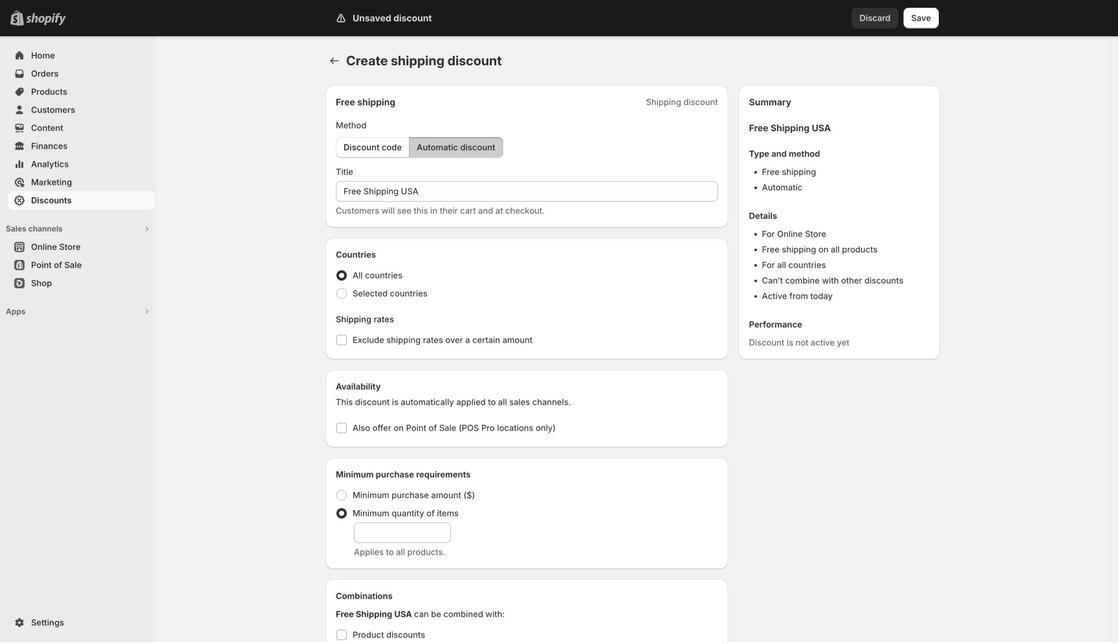 Task type: vqa. For each thing, say whether or not it's contained in the screenshot.
text field
yes



Task type: describe. For each thing, give the bounding box(es) containing it.
shopify image
[[26, 13, 66, 26]]



Task type: locate. For each thing, give the bounding box(es) containing it.
None text field
[[336, 181, 718, 202]]

None text field
[[354, 523, 451, 544]]



